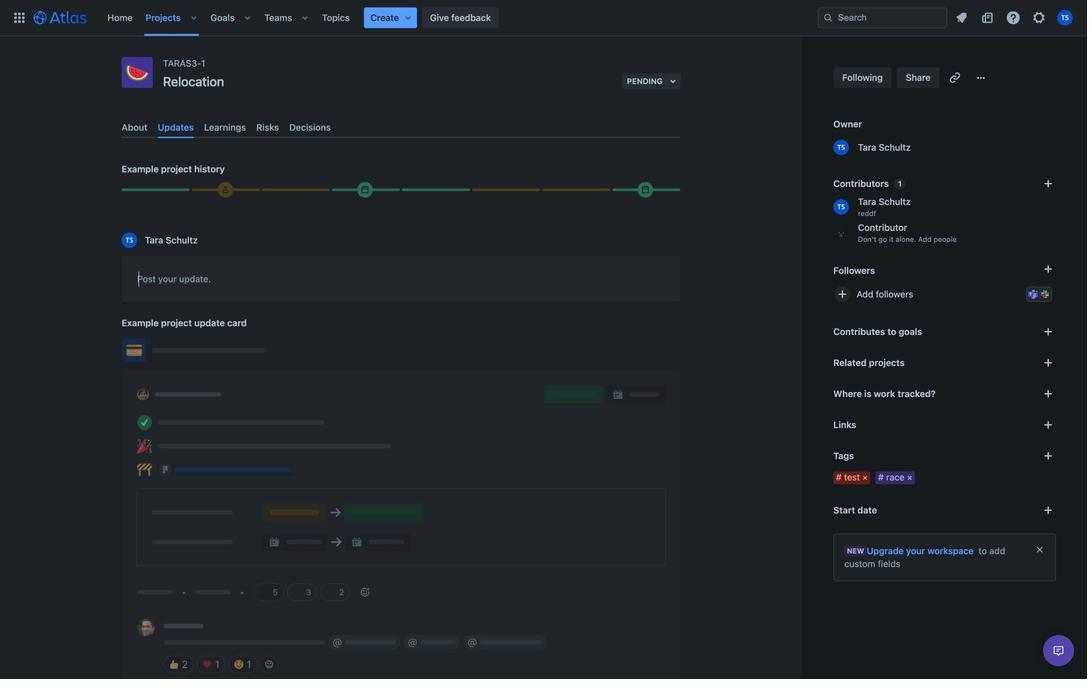 Task type: vqa. For each thing, say whether or not it's contained in the screenshot.
switch to... icon
yes



Task type: describe. For each thing, give the bounding box(es) containing it.
close tag image
[[905, 473, 915, 484]]

top element
[[8, 0, 818, 36]]

Main content area, start typing to enter text. text field
[[137, 272, 665, 292]]

add follower image
[[835, 287, 851, 302]]

close banner image
[[1035, 545, 1045, 555]]

set start date image
[[1041, 503, 1057, 519]]

add related project image
[[1041, 355, 1057, 371]]

msteams logo showing  channels are connected to this project image
[[1029, 289, 1039, 300]]

add link image
[[1041, 418, 1057, 433]]

switch to... image
[[12, 10, 27, 26]]

notifications image
[[954, 10, 970, 26]]

open intercom messenger image
[[1051, 643, 1067, 659]]

add tag image
[[1041, 449, 1057, 464]]

add team or contributors image
[[1041, 176, 1057, 192]]

search image
[[823, 13, 834, 23]]



Task type: locate. For each thing, give the bounding box(es) containing it.
account image
[[1058, 10, 1073, 26]]

None search field
[[818, 7, 948, 28]]

tab list
[[117, 117, 686, 138]]

close tag image
[[860, 473, 871, 484]]

banner
[[0, 0, 1088, 36]]

help image
[[1006, 10, 1022, 26]]

Search field
[[818, 7, 948, 28]]

add goals image
[[1041, 324, 1057, 340]]

add work tracking links image
[[1041, 386, 1057, 402]]

slack logo showing nan channels are connected to this project image
[[1040, 289, 1051, 300]]

add a follower image
[[1041, 262, 1057, 277]]

settings image
[[1032, 10, 1047, 26]]



